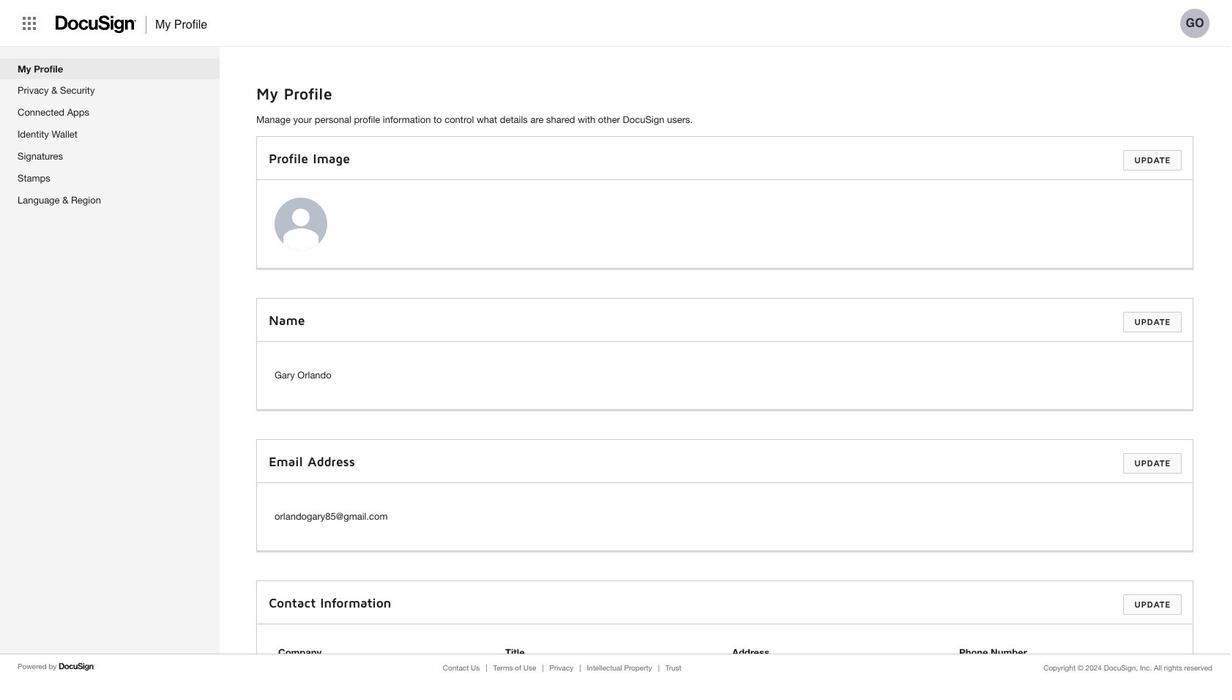 Task type: describe. For each thing, give the bounding box(es) containing it.
0 vertical spatial docusign image
[[56, 11, 137, 38]]

default profile image element
[[275, 198, 327, 251]]



Task type: locate. For each thing, give the bounding box(es) containing it.
default profile image image
[[275, 198, 327, 251]]

docusign image
[[56, 11, 137, 38], [59, 661, 95, 673]]

1 vertical spatial docusign image
[[59, 661, 95, 673]]



